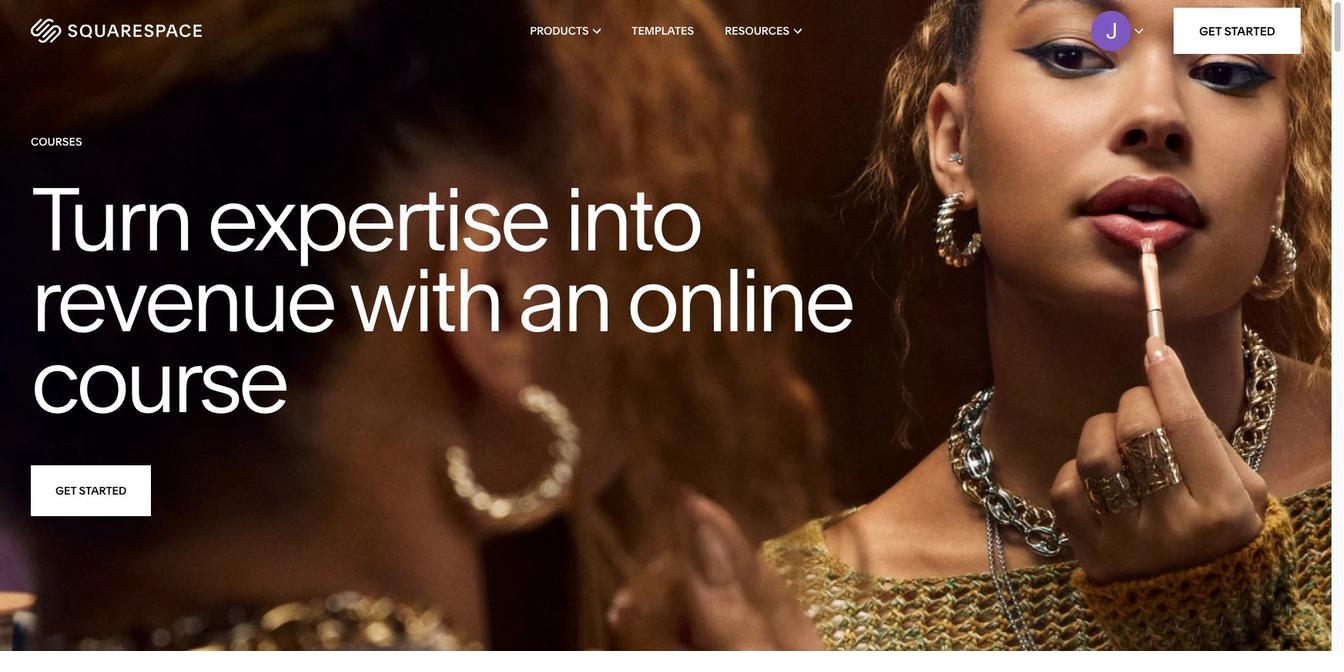 Task type: locate. For each thing, give the bounding box(es) containing it.
templates
[[632, 24, 694, 38]]

0 horizontal spatial get
[[55, 484, 76, 498]]

started
[[1225, 24, 1276, 38]]

online
[[627, 247, 853, 354]]

started
[[79, 484, 127, 498]]

expertise
[[207, 166, 548, 273]]

resources
[[725, 24, 790, 38]]

squarespace logo link
[[31, 18, 285, 43]]

get for get started
[[55, 484, 76, 498]]

products
[[530, 24, 589, 38]]

with
[[349, 247, 501, 354]]

get
[[1200, 24, 1222, 38], [55, 484, 76, 498]]

templates link
[[632, 0, 694, 62]]

a wooden bench with fitness props on it, in a room with blue walls. image
[[0, 0, 1332, 651]]

into
[[565, 166, 700, 273]]

get started
[[55, 484, 127, 498]]

1 vertical spatial get
[[55, 484, 76, 498]]

get for get started
[[1200, 24, 1222, 38]]

get left the started
[[55, 484, 76, 498]]

0 vertical spatial get
[[1200, 24, 1222, 38]]

1 horizontal spatial get
[[1200, 24, 1222, 38]]

get left started at the right top
[[1200, 24, 1222, 38]]



Task type: vqa. For each thing, say whether or not it's contained in the screenshot.
courses
yes



Task type: describe. For each thing, give the bounding box(es) containing it.
get started link
[[1174, 8, 1301, 54]]

products button
[[530, 0, 601, 62]]

an
[[518, 247, 610, 354]]

course
[[31, 327, 286, 434]]

revenue
[[31, 247, 334, 354]]

courses
[[31, 135, 82, 149]]

get started
[[1200, 24, 1276, 38]]

squarespace logo image
[[31, 18, 202, 43]]

turn
[[31, 166, 190, 273]]

get started link
[[31, 465, 151, 516]]

resources button
[[725, 0, 802, 62]]

turn expertise into revenue with an online course
[[31, 166, 853, 434]]



